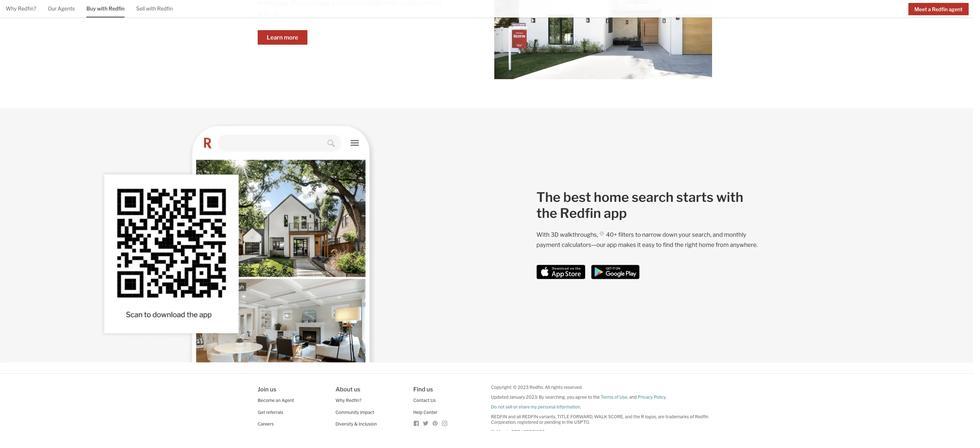 Task type: vqa. For each thing, say whether or not it's contained in the screenshot.
THE OF
yes



Task type: locate. For each thing, give the bounding box(es) containing it.
information
[[557, 404, 580, 410]]

with inside sell with redfin link
[[146, 5, 156, 12]]

0 horizontal spatial why redfin?
[[6, 5, 36, 12]]

it
[[638, 242, 641, 248]]

redfin?
[[18, 5, 36, 12], [346, 398, 362, 403]]

do not sell or share my personal information .
[[491, 404, 581, 410]]

0 horizontal spatial redfin
[[491, 414, 507, 419]]

40+ filters to narrow down your search, and monthly payment calculators—our app makes it easy to find the right home from anywhere.
[[537, 231, 758, 248]]

0 horizontal spatial of
[[615, 394, 619, 400]]

payment
[[537, 242, 561, 248]]

the left r on the right of page
[[634, 414, 641, 419]]

forward,
[[571, 414, 594, 419]]

buy
[[87, 5, 96, 12]]

the best home search starts with the redfin app
[[537, 189, 744, 221]]

why redfin? left our
[[6, 5, 36, 12]]

2 horizontal spatial to
[[656, 242, 662, 248]]

redfin instagram image
[[442, 421, 448, 426]]

1 us from the left
[[270, 386, 277, 393]]

with inside buy with redfin link
[[97, 5, 108, 12]]

of right trademarks
[[690, 414, 695, 419]]

redfin? left our
[[18, 5, 36, 12]]

to right agree
[[588, 394, 593, 400]]

corporation,
[[491, 419, 517, 425]]

why redfin? down the about us
[[336, 398, 362, 403]]

copyright:
[[491, 385, 512, 390]]

your
[[679, 231, 691, 238]]

of
[[615, 394, 619, 400], [690, 414, 695, 419]]

us
[[270, 386, 277, 393], [354, 386, 361, 393], [427, 386, 433, 393]]

careers button
[[258, 421, 274, 427]]

1 horizontal spatial redfin
[[522, 414, 538, 419]]

google play store badge image
[[590, 265, 644, 279]]

searching,
[[546, 394, 566, 400]]

and up from
[[713, 231, 723, 238]]

0 horizontal spatial .
[[580, 404, 581, 410]]

. down agree
[[580, 404, 581, 410]]

2 vertical spatial to
[[588, 394, 593, 400]]

title
[[558, 414, 570, 419]]

1 vertical spatial home
[[699, 242, 715, 248]]

or left pending at the bottom right of page
[[540, 419, 544, 425]]

january
[[510, 394, 525, 400]]

2023
[[518, 385, 529, 390]]

1 horizontal spatial why redfin?
[[336, 398, 362, 403]]

pending
[[545, 419, 561, 425]]

redfin for buy with redfin
[[109, 5, 125, 12]]

0 vertical spatial redfin?
[[18, 5, 36, 12]]

1 horizontal spatial home
[[699, 242, 715, 248]]

or inside redfin and all redfin variants, title forward, walk score, and the r logos, are trademarks of redfin corporation, registered or pending in the uspto.
[[540, 419, 544, 425]]

learn more button
[[258, 30, 307, 45]]

down
[[663, 231, 678, 238]]

app inside the best home search starts with the redfin app
[[604, 205, 627, 221]]

2 horizontal spatial with
[[717, 189, 744, 205]]

redfin right sell
[[157, 5, 173, 12]]

us right find
[[427, 386, 433, 393]]

1 vertical spatial .
[[580, 404, 581, 410]]

trademarks
[[666, 414, 689, 419]]

2 us from the left
[[354, 386, 361, 393]]

redfin right trademarks
[[695, 414, 709, 419]]

the inside 40+ filters to narrow down your search, and monthly payment calculators—our app makes it easy to find the right home from anywhere.
[[675, 242, 684, 248]]

or
[[514, 404, 518, 410], [540, 419, 544, 425]]

by
[[539, 394, 545, 400]]

the
[[537, 205, 558, 221], [675, 242, 684, 248], [593, 394, 600, 400], [634, 414, 641, 419], [567, 419, 574, 425]]

copyright: © 2023 redfin. all rights reserved.
[[491, 385, 583, 390]]

home down search,
[[699, 242, 715, 248]]

0 vertical spatial why redfin?
[[6, 5, 36, 12]]

r
[[641, 414, 645, 419]]

our agents link
[[48, 0, 75, 17]]

diversity & inclusion button
[[336, 421, 377, 427]]

buy with redfin link
[[87, 0, 125, 17]]

with
[[537, 231, 550, 238]]

1 horizontal spatial redfin?
[[346, 398, 362, 403]]

sell with redfin
[[136, 5, 173, 12]]

redfin.
[[530, 385, 544, 390]]

the
[[537, 189, 561, 205]]

0 horizontal spatial why
[[6, 5, 17, 12]]

1 vertical spatial to
[[656, 242, 662, 248]]

get
[[258, 409, 265, 415]]

or right sell
[[514, 404, 518, 410]]

1 vertical spatial app
[[607, 242, 617, 248]]

disclaimer image
[[600, 231, 604, 236]]

with
[[97, 5, 108, 12], [146, 5, 156, 12], [717, 189, 744, 205]]

redfin down my
[[522, 414, 538, 419]]

0 horizontal spatial to
[[588, 394, 593, 400]]

meet
[[915, 6, 928, 12]]

,
[[628, 394, 629, 400]]

narrow
[[643, 231, 662, 238]]

. right privacy
[[666, 394, 667, 400]]

uspto.
[[575, 419, 590, 425]]

become an agent
[[258, 398, 294, 403]]

1 horizontal spatial to
[[636, 231, 641, 238]]

0 vertical spatial or
[[514, 404, 518, 410]]

become
[[258, 398, 275, 403]]

privacy policy link
[[638, 394, 666, 400]]

1 horizontal spatial .
[[666, 394, 667, 400]]

0 vertical spatial .
[[666, 394, 667, 400]]

3 us from the left
[[427, 386, 433, 393]]

agent
[[949, 6, 963, 12]]

redfin inside button
[[933, 6, 948, 12]]

more
[[284, 34, 298, 41]]

.
[[666, 394, 667, 400], [580, 404, 581, 410]]

redfin for sell with redfin
[[157, 5, 173, 12]]

1 vertical spatial why
[[336, 398, 345, 403]]

sell
[[506, 404, 513, 410]]

1 vertical spatial redfin?
[[346, 398, 362, 403]]

anywhere.
[[730, 242, 758, 248]]

redfin right a
[[933, 6, 948, 12]]

0 horizontal spatial or
[[514, 404, 518, 410]]

to
[[636, 231, 641, 238], [656, 242, 662, 248], [588, 394, 593, 400]]

with right starts
[[717, 189, 744, 205]]

1 vertical spatial or
[[540, 419, 544, 425]]

2 redfin from the left
[[522, 414, 538, 419]]

app inside 40+ filters to narrow down your search, and monthly payment calculators—our app makes it easy to find the right home from anywhere.
[[607, 242, 617, 248]]

of left use at right
[[615, 394, 619, 400]]

app down 40+
[[607, 242, 617, 248]]

0 vertical spatial app
[[604, 205, 627, 221]]

and
[[713, 231, 723, 238], [630, 394, 637, 400], [508, 414, 516, 419], [625, 414, 633, 419]]

and left all
[[508, 414, 516, 419]]

redfin? up the community impact
[[346, 398, 362, 403]]

community impact button
[[336, 409, 375, 415]]

0 vertical spatial to
[[636, 231, 641, 238]]

walk
[[595, 414, 608, 419]]

calculators—our
[[562, 242, 606, 248]]

policy
[[654, 394, 666, 400]]

redfin up the walkthroughs,
[[560, 205, 601, 221]]

0 horizontal spatial redfin?
[[18, 5, 36, 12]]

0 vertical spatial home
[[594, 189, 629, 205]]

1 horizontal spatial why
[[336, 398, 345, 403]]

us right about
[[354, 386, 361, 393]]

redfin for meet a redfin agent
[[933, 6, 948, 12]]

of inside redfin and all redfin variants, title forward, walk score, and the r logos, are trademarks of redfin corporation, registered or pending in the uspto.
[[690, 414, 695, 419]]

home right best
[[594, 189, 629, 205]]

1 horizontal spatial of
[[690, 414, 695, 419]]

redfin
[[109, 5, 125, 12], [157, 5, 173, 12], [933, 6, 948, 12], [560, 205, 601, 221], [695, 414, 709, 419]]

you
[[567, 394, 575, 400]]

1 horizontal spatial with
[[146, 5, 156, 12]]

1 horizontal spatial or
[[540, 419, 544, 425]]

us right join
[[270, 386, 277, 393]]

0 horizontal spatial with
[[97, 5, 108, 12]]

share
[[519, 404, 530, 410]]

all
[[545, 385, 550, 390]]

redfin left sell
[[109, 5, 125, 12]]

get referrals button
[[258, 409, 283, 415]]

agree
[[576, 394, 587, 400]]

1 horizontal spatial us
[[354, 386, 361, 393]]

learn more
[[267, 34, 298, 41]]

app up 40+
[[604, 205, 627, 221]]

agent
[[282, 398, 294, 403]]

redfin down not
[[491, 414, 507, 419]]

to left find
[[656, 242, 662, 248]]

why redfin?
[[6, 5, 36, 12], [336, 398, 362, 403]]

the up with
[[537, 205, 558, 221]]

0 vertical spatial why
[[6, 5, 17, 12]]

the right in
[[567, 419, 574, 425]]

redfin and all redfin variants, title forward, walk score, and the r logos, are trademarks of redfin corporation, registered or pending in the uspto.
[[491, 414, 709, 425]]

0 horizontal spatial us
[[270, 386, 277, 393]]

us for find us
[[427, 386, 433, 393]]

app
[[604, 205, 627, 221], [607, 242, 617, 248]]

1 vertical spatial of
[[690, 414, 695, 419]]

our
[[48, 5, 57, 12]]

&
[[355, 421, 358, 427]]

find us
[[414, 386, 433, 393]]

and inside 40+ filters to narrow down your search, and monthly payment calculators—our app makes it easy to find the right home from anywhere.
[[713, 231, 723, 238]]

1 vertical spatial why redfin?
[[336, 398, 362, 403]]

with right sell
[[146, 5, 156, 12]]

with right "buy"
[[97, 5, 108, 12]]

search
[[632, 189, 674, 205]]

to up it
[[636, 231, 641, 238]]

a phone with the redfin app, showing times you can tour the home image
[[0, 108, 481, 362]]

and right ,
[[630, 394, 637, 400]]

0 horizontal spatial home
[[594, 189, 629, 205]]

2 horizontal spatial us
[[427, 386, 433, 393]]

redfin? for why redfin? button
[[346, 398, 362, 403]]

the right find
[[675, 242, 684, 248]]



Task type: describe. For each thing, give the bounding box(es) containing it.
©
[[513, 385, 517, 390]]

help
[[414, 409, 423, 415]]

home inside 40+ filters to narrow down your search, and monthly payment calculators—our app makes it easy to find the right home from anywhere.
[[699, 242, 715, 248]]

an
[[276, 398, 281, 403]]

redfin twitter image
[[423, 421, 429, 426]]

about
[[336, 386, 353, 393]]

0 vertical spatial of
[[615, 394, 619, 400]]

in
[[562, 419, 566, 425]]

about us
[[336, 386, 361, 393]]

our agents
[[48, 5, 75, 12]]

contact us button
[[414, 398, 436, 403]]

updated
[[491, 394, 509, 400]]

and right the score,
[[625, 414, 633, 419]]

find
[[414, 386, 426, 393]]

rights
[[551, 385, 563, 390]]

diversity & inclusion
[[336, 421, 377, 427]]

use
[[620, 394, 628, 400]]

logos,
[[645, 414, 657, 419]]

meet a redfin agent button
[[909, 3, 969, 15]]

why redfin? link
[[6, 0, 36, 17]]

not
[[498, 404, 505, 410]]

personal
[[538, 404, 556, 410]]

3d
[[551, 231, 559, 238]]

do
[[491, 404, 497, 410]]

redfin home with yard sign image
[[495, 0, 713, 79]]

walkthroughs,
[[560, 231, 599, 238]]

registered
[[518, 419, 539, 425]]

terms of use link
[[601, 394, 628, 400]]

the inside the best home search starts with the redfin app
[[537, 205, 558, 221]]

score,
[[608, 414, 624, 419]]

with for sell
[[146, 5, 156, 12]]

redfin pinterest image
[[432, 421, 438, 426]]

the left the terms
[[593, 394, 600, 400]]

1 redfin from the left
[[491, 414, 507, 419]]

redfin? for why redfin? link
[[18, 5, 36, 12]]

find
[[663, 242, 674, 248]]

from
[[716, 242, 729, 248]]

get referrals
[[258, 409, 283, 415]]

monthly
[[725, 231, 747, 238]]

easy
[[643, 242, 655, 248]]

agents
[[58, 5, 75, 12]]

with inside the best home search starts with the redfin app
[[717, 189, 744, 205]]

referrals
[[266, 409, 283, 415]]

contact us
[[414, 398, 436, 403]]

are
[[658, 414, 665, 419]]

home inside the best home search starts with the redfin app
[[594, 189, 629, 205]]

sell
[[136, 5, 145, 12]]

inclusion
[[359, 421, 377, 427]]

why redfin? button
[[336, 398, 362, 403]]

a
[[929, 6, 932, 12]]

help center
[[414, 409, 438, 415]]

reserved.
[[564, 385, 583, 390]]

us for about us
[[354, 386, 361, 393]]

makes
[[619, 242, 636, 248]]

diversity
[[336, 421, 354, 427]]

us for join us
[[270, 386, 277, 393]]

right
[[685, 242, 698, 248]]

us
[[431, 398, 436, 403]]

become an agent button
[[258, 398, 294, 403]]

careers
[[258, 421, 274, 427]]

2023:
[[526, 394, 538, 400]]

do not sell or share my personal information link
[[491, 404, 580, 410]]

redfin inside redfin and all redfin variants, title forward, walk score, and the r logos, are trademarks of redfin corporation, registered or pending in the uspto.
[[695, 414, 709, 419]]

why redfin? for why redfin? button
[[336, 398, 362, 403]]

community
[[336, 409, 359, 415]]

why for why redfin? link
[[6, 5, 17, 12]]

center
[[424, 409, 438, 415]]

redfin inside the best home search starts with the redfin app
[[560, 205, 601, 221]]

best
[[564, 189, 591, 205]]

community impact
[[336, 409, 375, 415]]

starts
[[677, 189, 714, 205]]

variants,
[[539, 414, 557, 419]]

join
[[258, 386, 269, 393]]

with for buy
[[97, 5, 108, 12]]

redfin facebook image
[[414, 421, 419, 426]]

my
[[531, 404, 537, 410]]

why redfin? for why redfin? link
[[6, 5, 36, 12]]

search,
[[693, 231, 712, 238]]

with 3d walkthroughs,
[[537, 231, 599, 238]]

join us
[[258, 386, 277, 393]]

why for why redfin? button
[[336, 398, 345, 403]]

privacy
[[638, 394, 653, 400]]

ios app store badge image
[[537, 265, 586, 279]]

learn
[[267, 34, 283, 41]]



